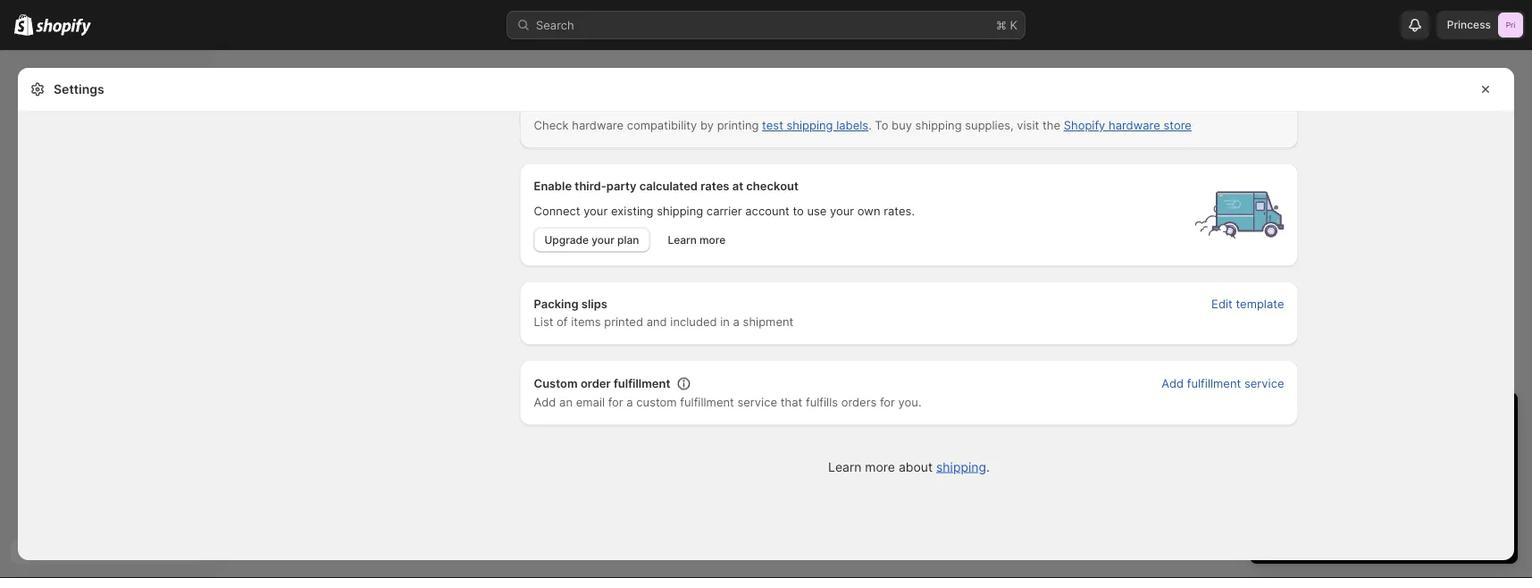 Task type: vqa. For each thing, say whether or not it's contained in the screenshot.
Compatibility
yes



Task type: describe. For each thing, give the bounding box(es) containing it.
labels
[[836, 119, 868, 133]]

checkout
[[746, 180, 799, 194]]

printed
[[604, 315, 643, 329]]

fulfills
[[806, 396, 838, 410]]

2 hardware from the left
[[1109, 119, 1160, 133]]

buy
[[892, 119, 912, 133]]

your inside dropdown button
[[1369, 408, 1406, 430]]

items
[[571, 315, 601, 329]]

list of items printed and included in a shipment
[[534, 315, 794, 329]]

printing
[[717, 119, 759, 133]]

calculated
[[639, 180, 698, 194]]

1 horizontal spatial fulfillment
[[680, 396, 734, 410]]

shopify
[[1064, 119, 1105, 133]]

supplies,
[[965, 119, 1014, 133]]

the
[[1042, 119, 1060, 133]]

custom
[[534, 377, 578, 391]]

that
[[781, 396, 803, 410]]

add for add an email for a custom fulfillment service that fulfills orders for you.
[[534, 396, 556, 410]]

shopify image
[[14, 14, 33, 36]]

edit template link
[[1201, 292, 1295, 317]]

your right use
[[830, 205, 854, 219]]

check
[[534, 119, 569, 133]]

an
[[559, 396, 573, 410]]

1
[[1268, 408, 1276, 430]]

shipping right "buy"
[[915, 119, 962, 133]]

own
[[858, 205, 880, 219]]

your left plan
[[592, 234, 614, 247]]

plan
[[617, 234, 639, 247]]

in inside dropdown button
[[1349, 408, 1364, 430]]

visit
[[1017, 119, 1039, 133]]

third-
[[575, 180, 606, 194]]

about
[[899, 460, 933, 475]]

1 vertical spatial a
[[627, 396, 633, 410]]

fulfillment inside add fulfillment service button
[[1187, 377, 1241, 391]]

1 day left in your trial
[[1268, 408, 1443, 430]]

learn for learn more about shipping .
[[828, 460, 862, 475]]

princess
[[1447, 18, 1491, 31]]

⌘ k
[[996, 18, 1018, 32]]

1 for from the left
[[608, 396, 623, 410]]

princess image
[[1498, 13, 1523, 38]]

1 hardware from the left
[[572, 119, 624, 133]]

account
[[745, 205, 790, 219]]

upgrade your plan
[[545, 234, 639, 247]]

shopify image
[[36, 18, 91, 36]]

0 vertical spatial a
[[733, 315, 740, 329]]

⌘
[[996, 18, 1007, 32]]

1 day left in your trial element
[[1250, 439, 1518, 564]]

add fulfillment service
[[1162, 377, 1284, 391]]

connect your existing shipping carrier account to use your own rates.
[[534, 205, 915, 219]]

custom order fulfillment
[[534, 377, 670, 391]]

settings dialog
[[18, 0, 1514, 560]]

packing slips
[[534, 298, 607, 311]]

slips
[[581, 298, 607, 311]]

included
[[670, 315, 717, 329]]

upgrade your plan link
[[534, 228, 650, 253]]

0 horizontal spatial service
[[737, 396, 777, 410]]

party
[[606, 180, 636, 194]]

rates
[[701, 180, 729, 194]]

shipping right test
[[787, 119, 833, 133]]

of
[[557, 315, 568, 329]]

0 horizontal spatial fulfillment
[[614, 377, 670, 391]]



Task type: locate. For each thing, give the bounding box(es) containing it.
for down "custom order fulfillment"
[[608, 396, 623, 410]]

you.
[[898, 396, 922, 410]]

more
[[700, 234, 726, 247], [865, 460, 895, 475]]

shopify hardware store link
[[1064, 119, 1192, 133]]

1 horizontal spatial a
[[733, 315, 740, 329]]

1 horizontal spatial add
[[1162, 377, 1184, 391]]

. left to
[[868, 119, 872, 133]]

. right about
[[986, 460, 990, 475]]

list
[[534, 315, 553, 329]]

upgrade
[[545, 234, 589, 247]]

1 horizontal spatial for
[[880, 396, 895, 410]]

packing
[[534, 298, 579, 311]]

0 vertical spatial in
[[720, 315, 730, 329]]

1 vertical spatial more
[[865, 460, 895, 475]]

1 horizontal spatial hardware
[[1109, 119, 1160, 133]]

0 horizontal spatial more
[[700, 234, 726, 247]]

0 horizontal spatial .
[[868, 119, 872, 133]]

0 vertical spatial service
[[1244, 377, 1284, 391]]

test
[[762, 119, 783, 133]]

by
[[700, 119, 714, 133]]

learn more about shipping .
[[828, 460, 990, 475]]

k
[[1010, 18, 1018, 32]]

.
[[868, 119, 872, 133], [986, 460, 990, 475]]

1 day left in your trial button
[[1250, 392, 1518, 430]]

for
[[608, 396, 623, 410], [880, 396, 895, 410]]

rates.
[[884, 205, 915, 219]]

use
[[807, 205, 827, 219]]

edit
[[1212, 298, 1233, 311]]

left
[[1317, 408, 1344, 430]]

1 horizontal spatial service
[[1244, 377, 1284, 391]]

connect
[[534, 205, 580, 219]]

0 horizontal spatial in
[[720, 315, 730, 329]]

fulfillment up 'custom'
[[614, 377, 670, 391]]

1 horizontal spatial more
[[865, 460, 895, 475]]

order
[[581, 377, 611, 391]]

1 horizontal spatial .
[[986, 460, 990, 475]]

2 horizontal spatial fulfillment
[[1187, 377, 1241, 391]]

add
[[1162, 377, 1184, 391], [534, 396, 556, 410]]

learn
[[668, 234, 697, 247], [828, 460, 862, 475]]

1 vertical spatial in
[[1349, 408, 1364, 430]]

a left 'custom'
[[627, 396, 633, 410]]

carrier
[[707, 205, 742, 219]]

enable
[[534, 180, 572, 194]]

1 vertical spatial add
[[534, 396, 556, 410]]

1 horizontal spatial in
[[1349, 408, 1364, 430]]

for left 'you.'
[[880, 396, 895, 410]]

dialog
[[1521, 68, 1532, 560]]

compatibility
[[627, 119, 697, 133]]

a
[[733, 315, 740, 329], [627, 396, 633, 410]]

0 horizontal spatial a
[[627, 396, 633, 410]]

service up 1 on the right of page
[[1244, 377, 1284, 391]]

shipping link
[[936, 460, 986, 475]]

in inside dialog
[[720, 315, 730, 329]]

day
[[1281, 408, 1312, 430]]

enable third-party calculated rates at checkout
[[534, 180, 799, 194]]

at
[[732, 180, 743, 194]]

email
[[576, 396, 605, 410]]

1 vertical spatial service
[[737, 396, 777, 410]]

fulfillment
[[614, 377, 670, 391], [1187, 377, 1241, 391], [680, 396, 734, 410]]

search
[[536, 18, 574, 32]]

in
[[720, 315, 730, 329], [1349, 408, 1364, 430]]

more down connect your existing shipping carrier account to use your own rates.
[[700, 234, 726, 247]]

0 vertical spatial add
[[1162, 377, 1184, 391]]

0 horizontal spatial add
[[534, 396, 556, 410]]

0 horizontal spatial learn
[[668, 234, 697, 247]]

more for learn more about shipping .
[[865, 460, 895, 475]]

template
[[1236, 298, 1284, 311]]

hardware right check
[[572, 119, 624, 133]]

your left trial
[[1369, 408, 1406, 430]]

service left that
[[737, 396, 777, 410]]

0 vertical spatial learn
[[668, 234, 697, 247]]

a left "shipment"
[[733, 315, 740, 329]]

in right included
[[720, 315, 730, 329]]

custom
[[636, 396, 677, 410]]

shipment
[[743, 315, 794, 329]]

learn more link
[[657, 228, 736, 253]]

2 for from the left
[[880, 396, 895, 410]]

your
[[583, 205, 608, 219], [830, 205, 854, 219], [592, 234, 614, 247], [1369, 408, 1406, 430]]

your down third- at the top left
[[583, 205, 608, 219]]

edit template
[[1212, 298, 1284, 311]]

add fulfillment service button
[[1151, 372, 1295, 397]]

more left about
[[865, 460, 895, 475]]

1 vertical spatial learn
[[828, 460, 862, 475]]

add an email for a custom fulfillment service that fulfills orders for you.
[[534, 396, 922, 410]]

0 vertical spatial more
[[700, 234, 726, 247]]

hardware left store
[[1109, 119, 1160, 133]]

learn more
[[668, 234, 726, 247]]

1 vertical spatial .
[[986, 460, 990, 475]]

to
[[875, 119, 888, 133]]

service
[[1244, 377, 1284, 391], [737, 396, 777, 410]]

to
[[793, 205, 804, 219]]

orders
[[841, 396, 877, 410]]

fulfillment right 'custom'
[[680, 396, 734, 410]]

learn down orders
[[828, 460, 862, 475]]

service inside button
[[1244, 377, 1284, 391]]

existing
[[611, 205, 654, 219]]

store
[[1164, 119, 1192, 133]]

learn down connect your existing shipping carrier account to use your own rates.
[[668, 234, 697, 247]]

more for learn more
[[700, 234, 726, 247]]

add for add fulfillment service
[[1162, 377, 1184, 391]]

fulfillment down the edit
[[1187, 377, 1241, 391]]

trial
[[1411, 408, 1443, 430]]

0 horizontal spatial for
[[608, 396, 623, 410]]

shipping
[[787, 119, 833, 133], [915, 119, 962, 133], [657, 205, 703, 219], [936, 460, 986, 475]]

learn for learn more
[[668, 234, 697, 247]]

in right left
[[1349, 408, 1364, 430]]

0 vertical spatial .
[[868, 119, 872, 133]]

test shipping labels button
[[762, 119, 868, 133]]

1 horizontal spatial learn
[[828, 460, 862, 475]]

and
[[646, 315, 667, 329]]

check hardware compatibility by printing test shipping labels . to buy shipping supplies, visit the shopify hardware store
[[534, 119, 1192, 133]]

settings
[[54, 82, 104, 97]]

shipping down the "calculated"
[[657, 205, 703, 219]]

0 horizontal spatial hardware
[[572, 119, 624, 133]]

hardware
[[572, 119, 624, 133], [1109, 119, 1160, 133]]

add inside button
[[1162, 377, 1184, 391]]

shipping right about
[[936, 460, 986, 475]]



